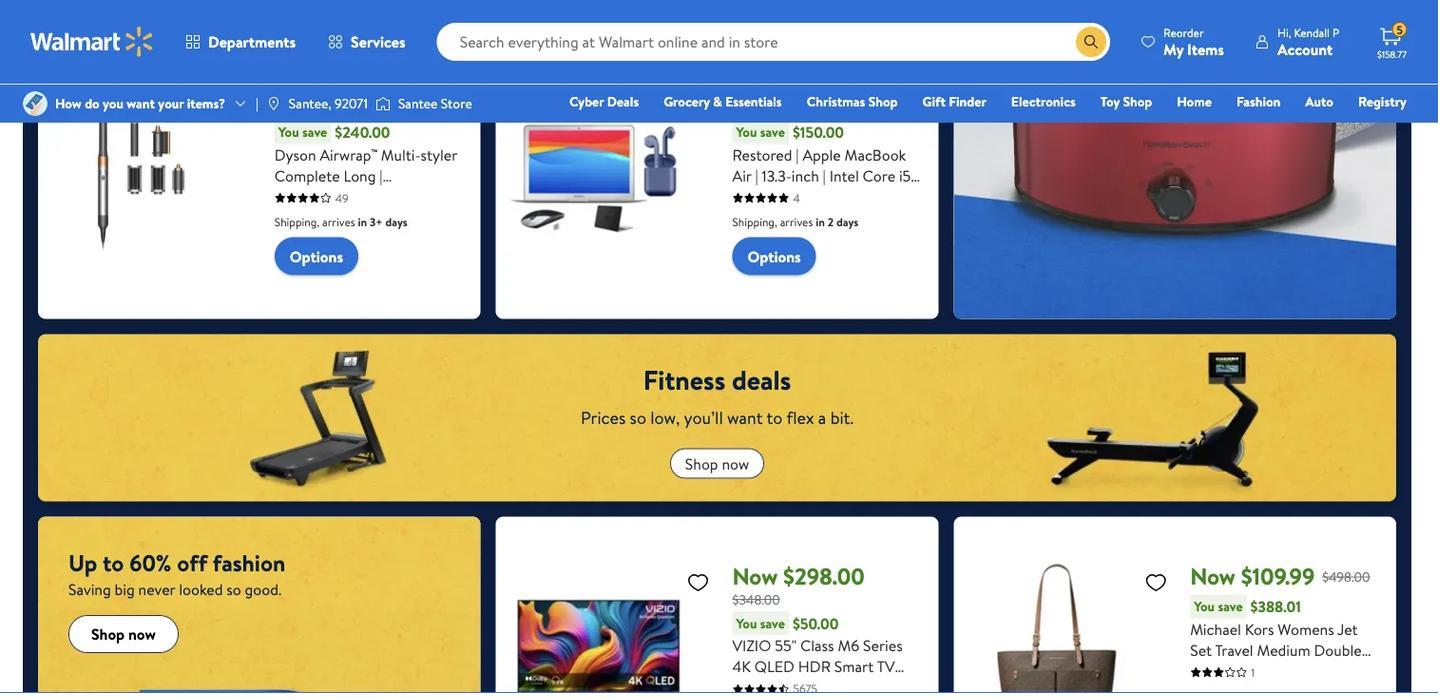 Task type: vqa. For each thing, say whether or not it's contained in the screenshot.
Gift Finder link
yes



Task type: locate. For each thing, give the bounding box(es) containing it.
you inside you save $240.00 dyson airwrap™ multi-styler complete long | nickel/copper | refurbished
[[278, 123, 299, 141]]

now inside now $298.00 $348.00 you save $50.00 vizio 55" class m6 series 4k qled hdr smart tv m55q6-j01 (new)
[[733, 561, 778, 592]]

days right 3+
[[386, 214, 408, 230]]

registry
[[1359, 92, 1407, 111]]

smart
[[835, 656, 874, 677]]

0 horizontal spatial shipping,
[[275, 214, 320, 230]]

$348.00
[[733, 590, 780, 609]]

saving
[[68, 579, 111, 600]]

series
[[863, 635, 903, 656]]

1 vertical spatial want
[[727, 406, 763, 430]]

so left low,
[[630, 406, 647, 430]]

deals
[[732, 361, 791, 399]]

options link down the shipping, arrives in 2 days
[[733, 237, 816, 275]]

complete
[[275, 165, 340, 186]]

2 inside you save $150.00 restored | apple macbook air | 13.3-inch | intel core i5 | 8gb ram | 128gb ssd | macos | bundle: black case, wireless mouse, bluetooth/wireless airbuds by certified 2 day express
[[816, 270, 824, 291]]

shop now down big
[[91, 624, 156, 645]]

days down the 128gb
[[837, 214, 859, 230]]

1 horizontal spatial 2
[[828, 214, 834, 230]]

how
[[55, 94, 82, 113]]

2 options link from the left
[[733, 237, 816, 275]]

store
[[441, 94, 472, 113]]

now for $109.99
[[1191, 561, 1236, 592]]

want inside fitness deals prices so low, you'll want to flex a bit.
[[727, 406, 763, 430]]

2 in from the left
[[816, 214, 825, 230]]

0 horizontal spatial  image
[[23, 91, 48, 116]]

shop down "you'll"
[[685, 453, 718, 474]]

days for $359.99
[[386, 214, 408, 230]]

add to favorites list, michael kors womens jet set travel medium double pocket tote non-leather vegan (brown) 35f3gtvt3b-847 image
[[1145, 570, 1168, 594]]

vegan
[[1191, 681, 1231, 693]]

options up certified
[[748, 246, 801, 267]]

how do you want your items?
[[55, 94, 225, 113]]

0 horizontal spatial now
[[128, 624, 156, 645]]

fitness deals prices so low, you'll want to flex a bit.
[[581, 361, 854, 430]]

now down "you'll"
[[722, 453, 749, 474]]

$158.77
[[1378, 48, 1408, 60]]

up to 60% off fashion saving big never looked so good.
[[68, 547, 286, 600]]

now for $349.00
[[733, 86, 778, 118]]

0 vertical spatial to
[[767, 406, 783, 430]]

$388.01
[[1251, 596, 1302, 617]]

1 horizontal spatial  image
[[266, 96, 281, 111]]

shop
[[869, 92, 898, 111], [1123, 92, 1153, 111], [685, 453, 718, 474], [91, 624, 125, 645]]

big
[[115, 579, 135, 600]]

now right &
[[733, 86, 778, 118]]

save down santee,
[[302, 123, 327, 141]]

| right inch
[[823, 165, 826, 186]]

multi-
[[381, 144, 421, 165]]

1 vertical spatial shop now
[[91, 624, 156, 645]]

 image right 92071
[[376, 94, 391, 113]]

shop now down "you'll"
[[685, 453, 749, 474]]

1 vertical spatial to
[[103, 547, 124, 579]]

$498.00
[[1323, 568, 1371, 586]]

to left flex
[[767, 406, 783, 430]]

registry one debit
[[1262, 92, 1407, 137]]

double
[[1315, 640, 1362, 660]]

0 vertical spatial shop now
[[685, 453, 749, 474]]

shop inside "link"
[[1123, 92, 1153, 111]]

1 shipping, from the left
[[275, 214, 320, 230]]

registry link
[[1350, 91, 1416, 112]]

2 left day
[[816, 270, 824, 291]]

0 vertical spatial 2
[[828, 214, 834, 230]]

you up vizio
[[736, 614, 757, 632]]

options link inside the now $359.99 group
[[275, 237, 358, 275]]

in inside the now $359.99 group
[[358, 214, 367, 230]]

shipping, arrives in 2 days
[[733, 214, 859, 230]]

grocery & essentials
[[664, 92, 782, 111]]

in for $349.00
[[816, 214, 825, 230]]

you
[[278, 123, 299, 141], [736, 123, 757, 141], [1194, 597, 1215, 616], [736, 614, 757, 632]]

0 horizontal spatial arrives
[[322, 214, 355, 230]]

128gb
[[809, 186, 851, 207]]

5
[[1397, 22, 1403, 38]]

1 in from the left
[[358, 214, 367, 230]]

1 horizontal spatial days
[[837, 214, 859, 230]]

shop now button
[[670, 448, 765, 479], [68, 615, 179, 653]]

49
[[335, 190, 349, 206]]

to right up
[[103, 547, 124, 579]]

womens
[[1278, 619, 1335, 640]]

a
[[819, 406, 827, 430]]

save for restored
[[760, 123, 785, 141]]

1 vertical spatial 2
[[816, 270, 824, 291]]

j01
[[788, 677, 810, 693]]

arrives inside now $349.00 group
[[780, 214, 813, 230]]

now down never at the left bottom of the page
[[128, 624, 156, 645]]

express
[[857, 270, 907, 291]]

now for deals
[[722, 453, 749, 474]]

shipping, down nickel/copper
[[275, 214, 320, 230]]

grocery & essentials link
[[655, 91, 791, 112]]

travel
[[1216, 640, 1254, 660]]

0 horizontal spatial so
[[227, 579, 241, 600]]

1 horizontal spatial arrives
[[780, 214, 813, 230]]

clear search field text image
[[1054, 34, 1069, 50]]

0 vertical spatial shop now button
[[670, 448, 765, 479]]

shop now button down big
[[68, 615, 179, 653]]

1 options link from the left
[[275, 237, 358, 275]]

0 vertical spatial so
[[630, 406, 647, 430]]

apple
[[803, 144, 841, 165]]

(new)
[[813, 677, 853, 693]]

1 horizontal spatial shop now button
[[670, 448, 765, 479]]

in left 3+
[[358, 214, 367, 230]]

shop now button down "you'll"
[[670, 448, 765, 479]]

case,
[[883, 207, 919, 228]]

vizio
[[733, 635, 772, 656]]

1 horizontal spatial now
[[722, 453, 749, 474]]

2 horizontal spatial  image
[[376, 94, 391, 113]]

macbook
[[845, 144, 907, 165]]

arrives down '49' at the top left of the page
[[322, 214, 355, 230]]

arrives inside the now $359.99 group
[[322, 214, 355, 230]]

1 horizontal spatial so
[[630, 406, 647, 430]]

1 horizontal spatial shop now
[[685, 453, 749, 474]]

by
[[733, 270, 749, 291]]

i5
[[899, 165, 911, 186]]

1 horizontal spatial want
[[727, 406, 763, 430]]

you for dyson
[[278, 123, 299, 141]]

options inside the now $359.99 group
[[290, 246, 343, 267]]

off
[[177, 547, 207, 579]]

0 horizontal spatial 2
[[816, 270, 824, 291]]

shipping, inside now $349.00 group
[[733, 214, 778, 230]]

$599.99
[[409, 93, 454, 112]]

gift finder link
[[914, 91, 995, 112]]

0 vertical spatial now
[[722, 453, 749, 474]]

to
[[767, 406, 783, 430], [103, 547, 124, 579]]

now $349.00 group
[[511, 58, 924, 304]]

ram
[[765, 186, 799, 207]]

cyber
[[570, 92, 604, 111]]

save up 55"
[[760, 614, 785, 632]]

options down shipping, arrives in 3+ days
[[290, 246, 343, 267]]

you
[[103, 94, 124, 113]]

now up michael
[[1191, 561, 1236, 592]]

now $359.99 group
[[53, 58, 466, 304]]

options inside now $349.00 group
[[748, 246, 801, 267]]

0 horizontal spatial options link
[[275, 237, 358, 275]]

days inside the now $359.99 group
[[386, 214, 408, 230]]

want down deals
[[727, 406, 763, 430]]

1 options from the left
[[290, 246, 343, 267]]

services button
[[312, 19, 422, 65]]

you up restored on the right top of page
[[736, 123, 757, 141]]

0 horizontal spatial options
[[290, 246, 343, 267]]

1 horizontal spatial in
[[816, 214, 825, 230]]

you for restored
[[736, 123, 757, 141]]

want right you
[[127, 94, 155, 113]]

items?
[[187, 94, 225, 113]]

airbuds
[[862, 249, 913, 270]]

walmart+ link
[[1342, 118, 1416, 138]]

0 horizontal spatial days
[[386, 214, 408, 230]]

2 days from the left
[[837, 214, 859, 230]]

2 down the 128gb
[[828, 214, 834, 230]]

shipping, for now $359.99
[[275, 214, 320, 230]]

in down the 128gb
[[816, 214, 825, 230]]

jet
[[1338, 619, 1359, 640]]

2 options from the left
[[748, 246, 801, 267]]

you inside you save $150.00 restored | apple macbook air | 13.3-inch | intel core i5 | 8gb ram | 128gb ssd | macos | bundle: black case, wireless mouse, bluetooth/wireless airbuds by certified 2 day express
[[736, 123, 757, 141]]

shipping, down 8gb
[[733, 214, 778, 230]]

your
[[158, 94, 184, 113]]

refurbished
[[381, 186, 461, 207]]

services
[[351, 31, 406, 52]]

options link down shipping, arrives in 3+ days
[[275, 237, 358, 275]]

so left "good."
[[227, 579, 241, 600]]

0 horizontal spatial shop now button
[[68, 615, 179, 653]]

2 arrives from the left
[[780, 214, 813, 230]]

shop now for deals
[[685, 453, 749, 474]]

fashion link
[[1228, 91, 1290, 112]]

grocery
[[664, 92, 710, 111]]

never
[[138, 579, 175, 600]]

Walmart Site-Wide search field
[[437, 23, 1111, 61]]

0 horizontal spatial to
[[103, 547, 124, 579]]

in inside now $349.00 group
[[816, 214, 825, 230]]

3+
[[370, 214, 383, 230]]

set
[[1191, 640, 1212, 660]]

 image left how
[[23, 91, 48, 116]]

save inside you save $150.00 restored | apple macbook air | 13.3-inch | intel core i5 | 8gb ram | 128gb ssd | macos | bundle: black case, wireless mouse, bluetooth/wireless airbuds by certified 2 day express
[[760, 123, 785, 141]]

save for dyson
[[302, 123, 327, 141]]

you inside you save $388.01 michael kors womens jet set travel medium double pocket tote non-leather vegan (bro
[[1194, 597, 1215, 616]]

| up 3+
[[375, 186, 378, 207]]

options link inside now $349.00 group
[[733, 237, 816, 275]]

0 horizontal spatial shop now
[[91, 624, 156, 645]]

1 horizontal spatial options
[[748, 246, 801, 267]]

you up michael
[[1194, 597, 1215, 616]]

1 horizontal spatial options link
[[733, 237, 816, 275]]

save inside you save $240.00 dyson airwrap™ multi-styler complete long | nickel/copper | refurbished
[[302, 123, 327, 141]]

0 vertical spatial want
[[127, 94, 155, 113]]

arrives down 4
[[780, 214, 813, 230]]

one debit link
[[1253, 118, 1334, 138]]

reorder
[[1164, 24, 1204, 40]]

shop now for to
[[91, 624, 156, 645]]

shop now button for deals
[[670, 448, 765, 479]]

| right air
[[755, 165, 759, 186]]

shop now
[[685, 453, 749, 474], [91, 624, 156, 645]]

day
[[827, 270, 853, 291]]

shop right the "toy"
[[1123, 92, 1153, 111]]

1 vertical spatial now
[[128, 624, 156, 645]]

1
[[1252, 664, 1255, 680]]

1 days from the left
[[386, 214, 408, 230]]

options
[[290, 246, 343, 267], [748, 246, 801, 267]]

save up michael
[[1218, 597, 1243, 616]]

tote
[[1239, 660, 1268, 681]]

1 horizontal spatial to
[[767, 406, 783, 430]]

days inside now $349.00 group
[[837, 214, 859, 230]]

2 shipping, from the left
[[733, 214, 778, 230]]

shipping, inside the now $359.99 group
[[275, 214, 320, 230]]

save inside you save $388.01 michael kors womens jet set travel medium double pocket tote non-leather vegan (bro
[[1218, 597, 1243, 616]]

so inside up to 60% off fashion saving big never looked so good.
[[227, 579, 241, 600]]

you for michael
[[1194, 597, 1215, 616]]

0 horizontal spatial in
[[358, 214, 367, 230]]

 image
[[23, 91, 48, 116], [376, 94, 391, 113], [266, 96, 281, 111]]

1 arrives from the left
[[322, 214, 355, 230]]

now
[[722, 453, 749, 474], [128, 624, 156, 645]]

 image right the add to favorites list, dyson airwrap™ multi-styler complete long | nickel/copper | refurbished image
[[266, 96, 281, 111]]

1 vertical spatial shop now button
[[68, 615, 179, 653]]

now $359.99 $599.99
[[275, 86, 454, 118]]

hi,
[[1278, 24, 1292, 40]]

1 vertical spatial so
[[227, 579, 241, 600]]

save up restored on the right top of page
[[760, 123, 785, 141]]

1 horizontal spatial shipping,
[[733, 214, 778, 230]]

class
[[801, 635, 834, 656]]

now up dyson
[[275, 86, 320, 118]]

now right the add to favorites list, vizio 55" class m6 series 4k qled hdr smart tv m55q6-j01 (new) image
[[733, 561, 778, 592]]

you up dyson
[[278, 123, 299, 141]]



Task type: describe. For each thing, give the bounding box(es) containing it.
intel
[[830, 165, 859, 186]]

60%
[[129, 547, 172, 579]]

debit
[[1293, 119, 1326, 137]]

| right i5
[[915, 165, 918, 186]]

now for to
[[128, 624, 156, 645]]

santee,
[[289, 94, 332, 113]]

Search search field
[[437, 23, 1111, 61]]

options link for $359.99
[[275, 237, 358, 275]]

shop now button for to
[[68, 615, 179, 653]]

8gb
[[733, 186, 762, 207]]

4
[[793, 190, 800, 206]]

| right ssd
[[886, 186, 889, 207]]

m6
[[838, 635, 860, 656]]

kors
[[1245, 619, 1275, 640]]

$240.00
[[335, 122, 390, 143]]

$359.99
[[326, 86, 401, 118]]

options for $349.00
[[748, 246, 801, 267]]

shipping, for now $349.00
[[733, 214, 778, 230]]

55"
[[775, 635, 797, 656]]

account
[[1278, 39, 1333, 59]]

you'll
[[684, 406, 723, 430]]

reorder my items
[[1164, 24, 1225, 59]]

| right the add to favorites list, dyson airwrap™ multi-styler complete long | nickel/copper | refurbished image
[[256, 94, 258, 113]]

 image for how do you want your items?
[[23, 91, 48, 116]]

long
[[344, 165, 376, 186]]

departments button
[[169, 19, 312, 65]]

ssd
[[855, 186, 882, 207]]

you save $240.00 dyson airwrap™ multi-styler complete long | nickel/copper | refurbished
[[275, 122, 461, 207]]

to inside up to 60% off fashion saving big never looked so good.
[[103, 547, 124, 579]]

toy
[[1101, 92, 1120, 111]]

items
[[1188, 39, 1225, 59]]

dyson
[[275, 144, 316, 165]]

 image for santee, 92071
[[266, 96, 281, 111]]

4k
[[733, 656, 751, 677]]

flex
[[787, 406, 814, 430]]

electronics
[[1012, 92, 1076, 111]]

fitness
[[643, 361, 726, 399]]

92071
[[335, 94, 368, 113]]

macos
[[733, 207, 781, 228]]

fashion
[[213, 547, 286, 579]]

styler
[[421, 144, 457, 165]]

tv
[[877, 656, 895, 677]]

mouse,
[[791, 228, 838, 249]]

up
[[68, 547, 97, 579]]

to inside fitness deals prices so low, you'll want to flex a bit.
[[767, 406, 783, 430]]

now for $298.00
[[733, 561, 778, 592]]

leather
[[1306, 660, 1356, 681]]

now $298.00 group
[[511, 532, 924, 693]]

days for $349.00
[[837, 214, 859, 230]]

kendall
[[1295, 24, 1330, 40]]

pocket
[[1191, 660, 1236, 681]]

santee store
[[398, 94, 472, 113]]

$50.00
[[793, 613, 839, 634]]

search icon image
[[1084, 34, 1099, 49]]

now $298.00 $348.00 you save $50.00 vizio 55" class m6 series 4k qled hdr smart tv m55q6-j01 (new)
[[733, 561, 903, 693]]

13.3-
[[762, 165, 792, 186]]

options link for $349.00
[[733, 237, 816, 275]]

shipping, arrives in 3+ days
[[275, 214, 408, 230]]

$109.99
[[1242, 561, 1315, 592]]

in for $359.99
[[358, 214, 367, 230]]

$150.00
[[793, 122, 844, 143]]

black
[[845, 207, 880, 228]]

restored
[[733, 144, 793, 165]]

you save $150.00 restored | apple macbook air | 13.3-inch | intel core i5 | 8gb ram | 128gb ssd | macos | bundle: black case, wireless mouse, bluetooth/wireless airbuds by certified 2 day express
[[733, 122, 919, 291]]

electronics link
[[1003, 91, 1085, 112]]

add to favorites list, restored | apple macbook air | 13.3-inch | intel core i5 | 8gb ram | 128gb ssd | macos | bundle: black case, wireless mouse, bluetooth/wireless airbuds by certified 2 day express image
[[687, 96, 710, 119]]

low,
[[651, 406, 680, 430]]

home
[[1177, 92, 1212, 111]]

save for michael
[[1218, 597, 1243, 616]]

$298.00
[[784, 561, 865, 592]]

bundle:
[[791, 207, 841, 228]]

fashion
[[1237, 92, 1281, 111]]

add to favorites list, dyson airwrap™ multi-styler complete long | nickel/copper | refurbished image
[[229, 96, 252, 119]]

 image for santee store
[[376, 94, 391, 113]]

| right macos
[[785, 207, 788, 228]]

auto
[[1306, 92, 1334, 111]]

toy shop link
[[1092, 91, 1161, 112]]

m55q6-
[[733, 677, 788, 693]]

cyber deals link
[[561, 91, 648, 112]]

arrives for $359.99
[[322, 214, 355, 230]]

| left apple
[[796, 144, 799, 165]]

home link
[[1169, 91, 1221, 112]]

looked
[[179, 579, 223, 600]]

add to favorites list, vizio 55" class m6 series 4k qled hdr smart tv m55q6-j01 (new) image
[[687, 570, 710, 594]]

my
[[1164, 39, 1184, 59]]

0 horizontal spatial want
[[127, 94, 155, 113]]

gift finder
[[923, 92, 987, 111]]

one
[[1262, 119, 1290, 137]]

now $109.99 $498.00
[[1191, 561, 1371, 592]]

you inside now $298.00 $348.00 you save $50.00 vizio 55" class m6 series 4k qled hdr smart tv m55q6-j01 (new)
[[736, 614, 757, 632]]

shop down big
[[91, 624, 125, 645]]

options for $359.99
[[290, 246, 343, 267]]

airwrap™
[[320, 144, 377, 165]]

gift
[[923, 92, 946, 111]]

shop right christmas
[[869, 92, 898, 111]]

santee, 92071
[[289, 94, 368, 113]]

hi, kendall p account
[[1278, 24, 1340, 59]]

now $349.00 $499.00
[[733, 86, 919, 118]]

toy shop
[[1101, 92, 1153, 111]]

cyber deals
[[570, 92, 639, 111]]

$349.00
[[784, 86, 864, 118]]

save inside now $298.00 $348.00 you save $50.00 vizio 55" class m6 series 4k qled hdr smart tv m55q6-j01 (new)
[[760, 614, 785, 632]]

arrives for $349.00
[[780, 214, 813, 230]]

essentials
[[726, 92, 782, 111]]

bluetooth/wireless
[[733, 249, 859, 270]]

now for $359.99
[[275, 86, 320, 118]]

good.
[[245, 579, 282, 600]]

qled
[[755, 656, 795, 677]]

so inside fitness deals prices so low, you'll want to flex a bit.
[[630, 406, 647, 430]]

| right 4
[[802, 186, 805, 207]]

| right long
[[380, 165, 383, 186]]

walmart image
[[30, 27, 154, 57]]



